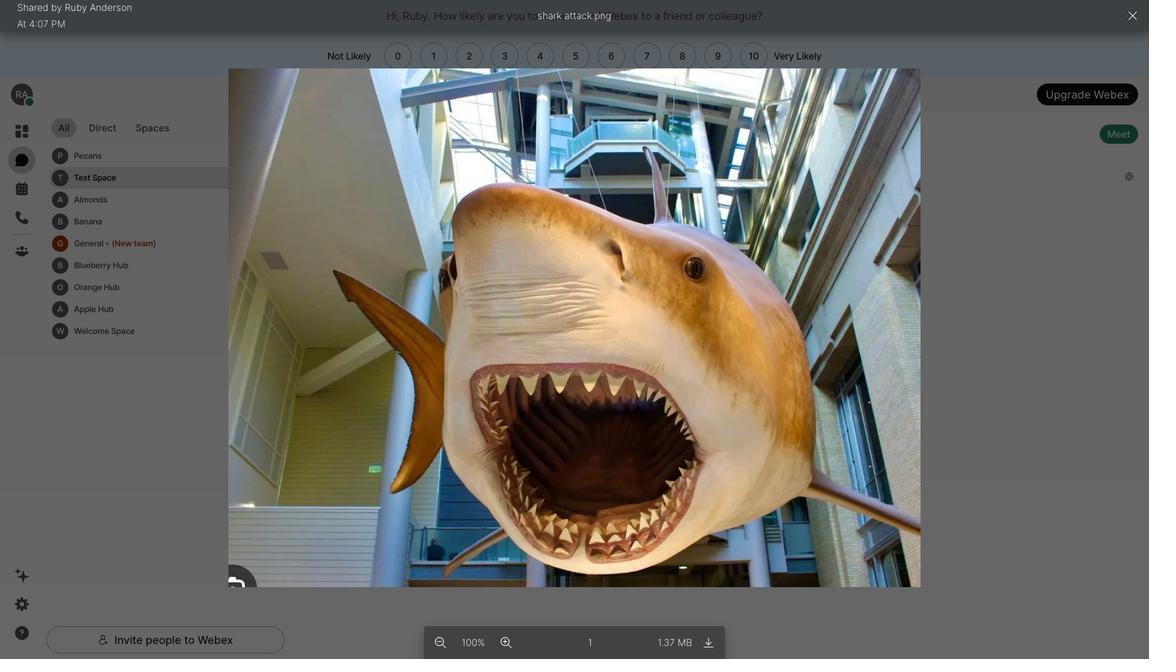 Task type: describe. For each thing, give the bounding box(es) containing it.
download_16 image
[[704, 637, 715, 648]]

close rating section image
[[1126, 10, 1137, 21]]

cancel_16 image
[[1128, 10, 1139, 21]]

blueberry hub list item
[[49, 255, 274, 277]]

pecans list item
[[49, 145, 274, 167]]

welcome space list item
[[49, 320, 274, 342]]



Task type: locate. For each thing, give the bounding box(es) containing it.
dialog
[[0, 0, 1150, 659]]

test space list item
[[49, 167, 274, 189]]

apple hub list item
[[49, 298, 274, 320]]

webex tab list
[[8, 118, 36, 265]]

tab list
[[48, 110, 180, 142]]

orange hub list item
[[49, 277, 274, 298]]

how likely are you to recommend webex to a friend or colleague? score webex from 0 to 10, 0 is not likely and 10 is very likely. toolbar
[[380, 42, 768, 70]]

group
[[304, 167, 1115, 189]]

banana list item
[[49, 211, 274, 233]]

general list item
[[49, 233, 274, 255]]

almonds list item
[[49, 189, 274, 211]]

navigation
[[0, 112, 44, 659]]

(new team) element
[[112, 236, 156, 251]]

zoom in_16 image
[[501, 637, 512, 648]]

zoom out_16 image
[[435, 637, 446, 648]]



Task type: vqa. For each thing, say whether or not it's contained in the screenshot.
Message composer toolbar element
no



